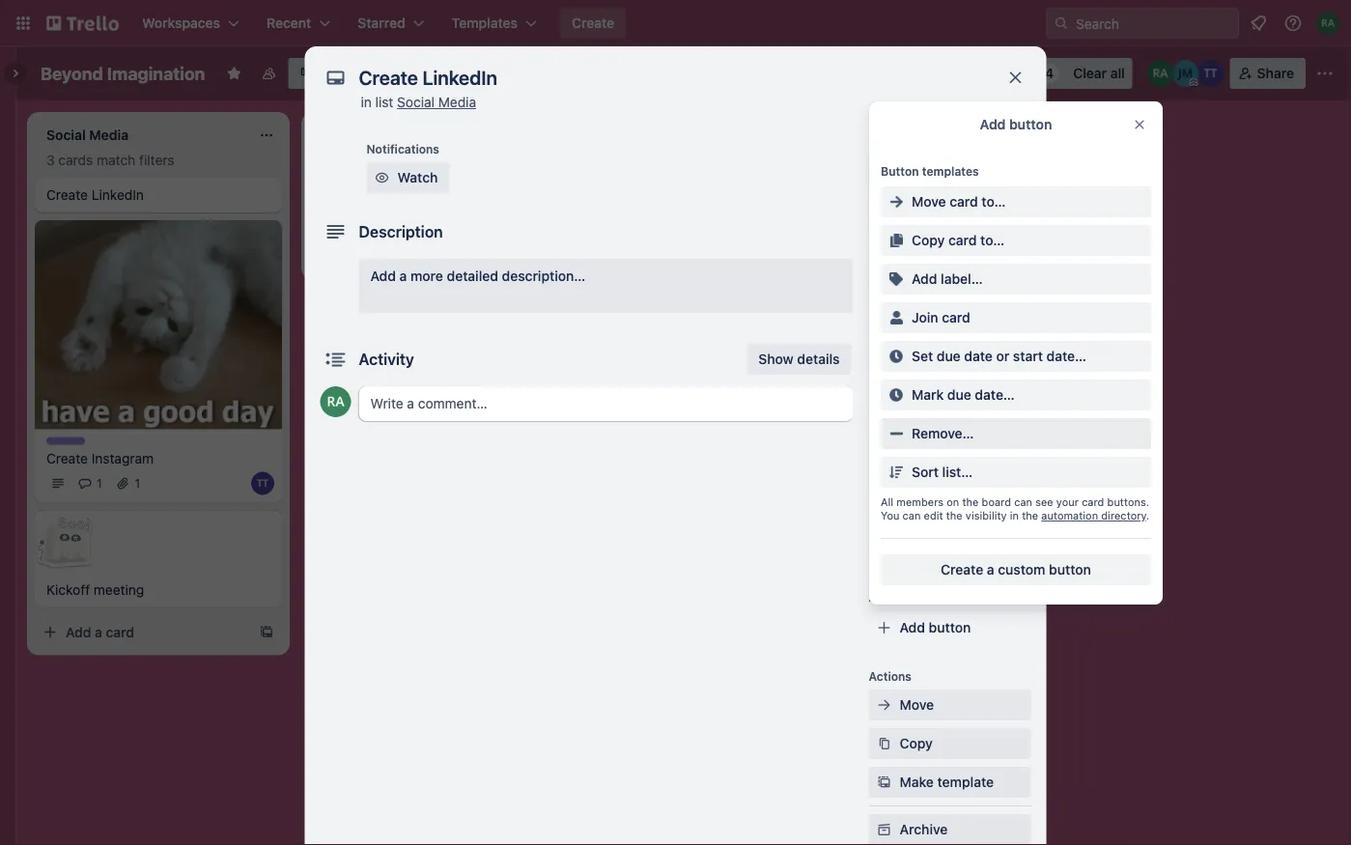 Task type: locate. For each thing, give the bounding box(es) containing it.
to… up copy card to… button
[[982, 194, 1006, 210]]

copy up make
[[900, 736, 933, 752]]

filters up the watch
[[419, 152, 454, 168]]

edit
[[924, 510, 944, 522]]

sm image inside checklist link
[[875, 307, 894, 327]]

a left custom
[[987, 562, 995, 578]]

sm image inside add label… button
[[887, 270, 906, 289]]

terry turtle (terryturtle) image
[[1198, 60, 1225, 87], [251, 472, 274, 495]]

0 horizontal spatial date…
[[975, 387, 1015, 403]]

join card button
[[881, 302, 1152, 333]]

watch
[[398, 170, 438, 186]]

date… right start
[[1047, 348, 1087, 364]]

1 vertical spatial copy
[[900, 736, 933, 752]]

add a card down description in the top of the page
[[340, 249, 409, 265]]

sm image for labels link
[[875, 269, 894, 288]]

create linkedin link
[[46, 186, 271, 205]]

a left more
[[400, 268, 407, 284]]

add to card
[[869, 204, 935, 217]]

sm image for set due date or start date… "button"
[[887, 347, 906, 366]]

create for create instagram
[[46, 450, 88, 466]]

sm image left the watch
[[372, 168, 392, 187]]

0 vertical spatial date…
[[1047, 348, 1087, 364]]

automation directory link
[[1042, 510, 1147, 522]]

ruby anderson (rubyanderson7) image
[[1317, 12, 1340, 35], [1148, 60, 1175, 87]]

create a custom button
[[941, 562, 1092, 578]]

date
[[965, 348, 993, 364]]

0 horizontal spatial add button
[[900, 620, 971, 636]]

back to home image
[[46, 8, 119, 39]]

sm image inside copy card to… button
[[887, 231, 906, 250]]

list right the another
[[967, 125, 986, 141]]

to… down "move card to…" button
[[981, 232, 1005, 248]]

sm image left "archive"
[[875, 820, 894, 840]]

create inside create linkedin link
[[46, 187, 88, 203]]

power-
[[869, 513, 909, 527], [929, 541, 974, 557]]

sm image for move link
[[875, 696, 894, 715]]

2 vertical spatial button
[[929, 620, 971, 636]]

sm image inside copy link
[[875, 734, 894, 754]]

join inside join link
[[900, 162, 927, 178]]

button down the 'automation' at the right of the page
[[929, 620, 971, 636]]

mark due date… button
[[881, 380, 1152, 411]]

sm image inside 'watch' button
[[372, 168, 392, 187]]

1 up color: bold red, title: "thoughts" element
[[321, 152, 327, 168]]

ruby anderson (rubyanderson7) image right open information menu icon
[[1317, 12, 1340, 35]]

instagram
[[92, 450, 154, 466]]

the right on
[[963, 496, 979, 509]]

create from template… image
[[533, 249, 549, 265]]

add a more detailed description… link
[[359, 259, 854, 313]]

list…
[[943, 464, 973, 480]]

0 vertical spatial add a card button
[[309, 242, 526, 272]]

2 filters from the left
[[419, 152, 454, 168]]

add button down the 'automation' at the right of the page
[[900, 620, 971, 636]]

1 horizontal spatial power-
[[929, 541, 974, 557]]

sm image inside move link
[[875, 696, 894, 715]]

add button button
[[869, 613, 1031, 643]]

sm image left 'labels'
[[875, 269, 894, 288]]

0 horizontal spatial can
[[903, 510, 921, 522]]

due for mark
[[948, 387, 972, 403]]

3
[[46, 152, 55, 168]]

add left to
[[869, 204, 892, 217]]

sm image for the 'sort list…' button
[[887, 463, 906, 482]]

0 vertical spatial power-
[[869, 513, 909, 527]]

archive
[[900, 822, 948, 838]]

directory
[[1102, 510, 1147, 522]]

open information menu image
[[1284, 14, 1303, 33]]

add left more
[[371, 268, 396, 284]]

cover link
[[869, 417, 1031, 448]]

fields
[[953, 463, 991, 479]]

workspace visible image
[[261, 66, 277, 81]]

0 vertical spatial terry turtle (terryturtle) image
[[1198, 60, 1225, 87]]

1 vertical spatial add a card
[[66, 624, 134, 640]]

beyond imagination
[[41, 63, 205, 84]]

remove… button
[[881, 418, 1152, 449]]

automation
[[1042, 510, 1099, 522]]

add button down filters
[[980, 116, 1053, 132]]

copy inside copy link
[[900, 736, 933, 752]]

add down description in the top of the page
[[340, 249, 366, 265]]

make template
[[900, 774, 994, 790]]

sm image inside archive 'link'
[[875, 820, 894, 840]]

meeting
[[94, 582, 144, 597]]

1 vertical spatial due
[[948, 387, 972, 403]]

cards
[[58, 152, 93, 168]]

0 vertical spatial join
[[900, 162, 927, 178]]

switch to… image
[[14, 14, 33, 33]]

add a card button down description in the top of the page
[[309, 242, 526, 272]]

add down the 'automation' at the right of the page
[[900, 620, 926, 636]]

templates
[[922, 164, 979, 178]]

sm image inside cover link
[[875, 423, 894, 443]]

sm image for copy link
[[875, 734, 894, 754]]

0 vertical spatial ruby anderson (rubyanderson7) image
[[1317, 12, 1340, 35]]

1 vertical spatial in
[[1010, 510, 1019, 522]]

list inside button
[[967, 125, 986, 141]]

automation directory .
[[1042, 510, 1150, 522]]

card up dates button
[[942, 310, 971, 326]]

or
[[997, 348, 1010, 364]]

join for join
[[900, 162, 927, 178]]

board link
[[288, 58, 371, 89]]

add left label…
[[912, 271, 938, 287]]

0 vertical spatial to…
[[982, 194, 1006, 210]]

set due date or start date… button
[[881, 341, 1152, 372]]

attachment button
[[869, 379, 1031, 410]]

all
[[881, 496, 894, 509]]

create for create
[[572, 15, 615, 31]]

0 vertical spatial move
[[912, 194, 946, 210]]

to…
[[982, 194, 1006, 210], [981, 232, 1005, 248]]

copy up 'labels'
[[912, 232, 945, 248]]

sm image
[[372, 168, 392, 187], [875, 230, 894, 249], [887, 231, 906, 250], [875, 269, 894, 288], [887, 270, 906, 289], [887, 308, 906, 328], [887, 463, 906, 482], [875, 820, 894, 840]]

all members on the board can see your card buttons. you can edit the visibility in the
[[881, 496, 1150, 522]]

0 horizontal spatial add a card button
[[35, 617, 251, 648]]

social
[[397, 94, 435, 110]]

move for move
[[900, 697, 934, 713]]

sm image up checklist
[[887, 270, 906, 289]]

sm image for archive 'link'
[[875, 820, 894, 840]]

move right to
[[912, 194, 946, 210]]

add a card button
[[309, 242, 526, 272], [35, 617, 251, 648]]

button right custom
[[1049, 562, 1092, 578]]

add a card
[[340, 249, 409, 265], [66, 624, 134, 640]]

sm image inside members link
[[875, 230, 894, 249]]

1 vertical spatial ups
[[974, 541, 1000, 557]]

ups down 'visibility' on the bottom of the page
[[974, 541, 1000, 557]]

1 vertical spatial list
[[967, 125, 986, 141]]

0 horizontal spatial power-
[[869, 513, 909, 527]]

join inside join card button
[[912, 310, 939, 326]]

card up automation directory link
[[1082, 496, 1105, 509]]

sm image inside "mark due date…" button
[[887, 386, 906, 405]]

sm image for "mark due date…" button
[[887, 386, 906, 405]]

1 vertical spatial move
[[900, 697, 934, 713]]

custom
[[900, 463, 950, 479]]

create inside create button
[[572, 15, 615, 31]]

can left the see
[[1015, 496, 1033, 509]]

ruby anderson (rubyanderson7) image right the all
[[1148, 60, 1175, 87]]

date… down set due date or start date…
[[975, 387, 1015, 403]]

0 vertical spatial can
[[1015, 496, 1033, 509]]

add a card down kickoff meeting
[[66, 624, 134, 640]]

card inside all members on the board can see your card buttons. you can edit the visibility in the
[[1082, 496, 1105, 509]]

0 horizontal spatial ups
[[909, 513, 932, 527]]

1 horizontal spatial in
[[1010, 510, 1019, 522]]

create for create linkedin
[[46, 187, 88, 203]]

2 horizontal spatial 1
[[321, 152, 327, 168]]

sm image inside remove… button
[[887, 424, 906, 443]]

sm image inside join link
[[875, 160, 894, 180]]

show menu image
[[1316, 64, 1335, 83]]

sm image inside join card button
[[887, 308, 906, 328]]

button
[[1010, 116, 1053, 132], [1049, 562, 1092, 578], [929, 620, 971, 636]]

due right the mark
[[948, 387, 972, 403]]

due inside "button"
[[937, 348, 961, 364]]

0 vertical spatial in
[[361, 94, 372, 110]]

move inside button
[[912, 194, 946, 210]]

members
[[897, 496, 944, 509]]

power- down 'all'
[[869, 513, 909, 527]]

0 vertical spatial list
[[375, 94, 394, 110]]

1 vertical spatial can
[[903, 510, 921, 522]]

create inside create a custom button button
[[941, 562, 984, 578]]

description
[[359, 223, 443, 241]]

1 vertical spatial join
[[912, 310, 939, 326]]

sm image for 'watch' button in the left top of the page
[[372, 168, 392, 187]]

0 horizontal spatial ruby anderson (rubyanderson7) image
[[1148, 60, 1175, 87]]

description…
[[502, 268, 586, 284]]

add a card button for create from template… icon
[[309, 242, 526, 272]]

1 vertical spatial button
[[1049, 562, 1092, 578]]

in down the board link
[[361, 94, 372, 110]]

sm image for cover link
[[875, 423, 894, 443]]

create
[[572, 15, 615, 31], [46, 187, 88, 203], [46, 450, 88, 466], [941, 562, 984, 578]]

1 horizontal spatial add button
[[980, 116, 1053, 132]]

date… inside button
[[975, 387, 1015, 403]]

ups down members
[[909, 513, 932, 527]]

card up label…
[[949, 232, 977, 248]]

1 vertical spatial add a card button
[[35, 617, 251, 648]]

date…
[[1047, 348, 1087, 364], [975, 387, 1015, 403]]

1 horizontal spatial add a card button
[[309, 242, 526, 272]]

1 vertical spatial power-
[[929, 541, 974, 557]]

a down description in the top of the page
[[369, 249, 377, 265]]

jeremy miller (jeremymiller198) image
[[1173, 60, 1200, 87]]

None text field
[[349, 60, 987, 95]]

to… for copy card to…
[[981, 232, 1005, 248]]

copy inside copy card to… button
[[912, 232, 945, 248]]

create inside create instagram link
[[46, 450, 88, 466]]

sm image inside make template link
[[875, 773, 894, 792]]

3 cards match filters
[[46, 152, 174, 168]]

add a card button down kickoff meeting link
[[35, 617, 251, 648]]

1 down create instagram at the left of the page
[[97, 477, 102, 490]]

create from template… image
[[259, 625, 274, 640]]

filters for 3 cards match filters
[[139, 152, 174, 168]]

copy card to… button
[[881, 225, 1152, 256]]

sm image
[[913, 58, 940, 85], [1012, 131, 1031, 151], [875, 160, 894, 180], [887, 192, 906, 212], [875, 307, 894, 327], [887, 347, 906, 366], [887, 386, 906, 405], [875, 423, 894, 443], [887, 424, 906, 443], [875, 696, 894, 715], [875, 734, 894, 754], [875, 773, 894, 792]]

join card
[[912, 310, 971, 326]]

1 horizontal spatial ups
[[974, 541, 1000, 557]]

add down kickoff
[[66, 624, 91, 640]]

1 vertical spatial terry turtle (terryturtle) image
[[251, 472, 274, 495]]

sm image inside the 'sort list…' button
[[887, 463, 906, 482]]

join
[[900, 162, 927, 178], [912, 310, 939, 326]]

share button
[[1231, 58, 1306, 89]]

make template link
[[869, 767, 1031, 798]]

1 card matches filters
[[321, 152, 454, 168]]

notifications
[[367, 142, 440, 156]]

add power-ups link
[[869, 533, 1031, 564]]

clear all button
[[1066, 58, 1133, 89]]

join up dates
[[912, 310, 939, 326]]

move card to… button
[[881, 186, 1152, 217]]

sm image inside labels link
[[875, 269, 894, 288]]

create button
[[560, 8, 626, 39]]

members
[[900, 231, 960, 247]]

a
[[369, 249, 377, 265], [400, 268, 407, 284], [987, 562, 995, 578], [95, 624, 102, 640]]

1 vertical spatial add button
[[900, 620, 971, 636]]

primary element
[[0, 0, 1352, 46]]

set due date or start date…
[[912, 348, 1087, 364]]

clear all
[[1074, 65, 1125, 81]]

0 vertical spatial add a card
[[340, 249, 409, 265]]

in down the board
[[1010, 510, 1019, 522]]

another
[[914, 125, 964, 141]]

add down power-ups
[[900, 541, 926, 557]]

list
[[375, 94, 394, 110], [967, 125, 986, 141]]

sm image left sort
[[887, 463, 906, 482]]

0 vertical spatial copy
[[912, 232, 945, 248]]

sm image for "move card to…" button
[[887, 192, 906, 212]]

sm image inside set due date or start date… "button"
[[887, 347, 906, 366]]

1 vertical spatial to…
[[981, 232, 1005, 248]]

move
[[912, 194, 946, 210], [900, 697, 934, 713]]

0 vertical spatial due
[[937, 348, 961, 364]]

ups
[[909, 513, 932, 527], [974, 541, 1000, 557]]

list down customize views image
[[375, 94, 394, 110]]

detailed
[[447, 268, 499, 284]]

0 horizontal spatial add a card
[[66, 624, 134, 640]]

move down actions
[[900, 697, 934, 713]]

1 horizontal spatial filters
[[419, 152, 454, 168]]

sm image down add to card
[[875, 230, 894, 249]]

filters up create linkedin link
[[139, 152, 174, 168]]

show details link
[[747, 344, 852, 375]]

1 horizontal spatial date…
[[1047, 348, 1087, 364]]

1 horizontal spatial terry turtle (terryturtle) image
[[1198, 60, 1225, 87]]

1 vertical spatial date…
[[975, 387, 1015, 403]]

button down 4
[[1010, 116, 1053, 132]]

sm image up dates
[[887, 308, 906, 328]]

sm image down to
[[887, 231, 906, 250]]

0 horizontal spatial filters
[[139, 152, 174, 168]]

join down suggested
[[900, 162, 927, 178]]

power- down edit
[[929, 541, 974, 557]]

can down members
[[903, 510, 921, 522]]

1 filters from the left
[[139, 152, 174, 168]]

move for move card to…
[[912, 194, 946, 210]]

0 horizontal spatial in
[[361, 94, 372, 110]]

due inside button
[[948, 387, 972, 403]]

join link
[[869, 155, 1031, 186]]

1 horizontal spatial list
[[967, 125, 986, 141]]

Write a comment text field
[[359, 386, 854, 421]]

1 horizontal spatial add a card
[[340, 249, 409, 265]]

due right set at the right
[[937, 348, 961, 364]]

due for set
[[937, 348, 961, 364]]

1 down "instagram"
[[135, 477, 140, 490]]

1 vertical spatial ruby anderson (rubyanderson7) image
[[1148, 60, 1175, 87]]

sm image inside "move card to…" button
[[887, 192, 906, 212]]

search image
[[1054, 15, 1070, 31]]

share
[[1258, 65, 1295, 81]]

match
[[97, 152, 136, 168]]



Task type: describe. For each thing, give the bounding box(es) containing it.
add down filters
[[980, 116, 1006, 132]]

4
[[1046, 65, 1054, 81]]

kickoff meeting link
[[46, 580, 271, 599]]

card down description in the top of the page
[[380, 249, 409, 265]]

copy link
[[869, 728, 1031, 759]]

to
[[895, 204, 906, 217]]

sm image for remove… button
[[887, 424, 906, 443]]

filters for 1 card matches filters
[[419, 152, 454, 168]]

label…
[[941, 271, 983, 287]]

create instagram
[[46, 450, 154, 466]]

start
[[1013, 348, 1043, 364]]

a for create a custom button button in the bottom right of the page
[[987, 562, 995, 578]]

labels
[[900, 270, 942, 286]]

0 horizontal spatial 1
[[97, 477, 102, 490]]

more
[[411, 268, 443, 284]]

copy card to…
[[912, 232, 1005, 248]]

thoughts
[[321, 186, 374, 200]]

in list social media
[[361, 94, 476, 110]]

0 vertical spatial button
[[1010, 116, 1053, 132]]

labels link
[[869, 263, 1031, 294]]

1 horizontal spatial 1
[[135, 477, 140, 490]]

clear
[[1074, 65, 1107, 81]]

Search field
[[1070, 9, 1239, 38]]

color: purple, title: none image
[[46, 437, 85, 445]]

members link
[[869, 224, 1031, 255]]

the down the see
[[1022, 510, 1039, 522]]

create for create a custom button
[[941, 562, 984, 578]]

to… for move card to…
[[982, 194, 1006, 210]]

copy for copy card to…
[[912, 232, 945, 248]]

filters
[[977, 65, 1017, 81]]

sort list…
[[912, 464, 973, 480]]

0 vertical spatial ups
[[909, 513, 932, 527]]

sort list… button
[[881, 457, 1152, 488]]

mark due date…
[[912, 387, 1015, 403]]

join for join card
[[912, 310, 939, 326]]

sm image for join card button
[[887, 308, 906, 328]]

.
[[1147, 510, 1150, 522]]

matches
[[362, 152, 415, 168]]

color: bold red, title: "thoughts" element
[[321, 186, 374, 200]]

mark
[[912, 387, 944, 403]]

sm image for members link
[[875, 230, 894, 249]]

sm image for make template link
[[875, 773, 894, 792]]

add a more detailed description…
[[371, 268, 586, 284]]

set
[[912, 348, 933, 364]]

dates button
[[869, 340, 1031, 371]]

1 horizontal spatial ruby anderson (rubyanderson7) image
[[1317, 12, 1340, 35]]

sm image for checklist link
[[875, 307, 894, 327]]

0 notifications image
[[1247, 12, 1271, 35]]

template
[[938, 774, 994, 790]]

on
[[947, 496, 960, 509]]

the down on
[[947, 510, 963, 522]]

remove…
[[912, 426, 974, 442]]

in inside all members on the board can see your card buttons. you can edit the visibility in the
[[1010, 510, 1019, 522]]

checklist
[[900, 309, 959, 325]]

show
[[759, 351, 794, 367]]

0 horizontal spatial list
[[375, 94, 394, 110]]

add another list button
[[850, 112, 1113, 155]]

watch button
[[367, 162, 450, 193]]

media
[[438, 94, 476, 110]]

automation
[[869, 590, 935, 604]]

button templates
[[881, 164, 979, 178]]

make
[[900, 774, 934, 790]]

1 horizontal spatial can
[[1015, 496, 1033, 509]]

add up button
[[885, 125, 911, 141]]

ruby anderson (rubyanderson7) image
[[320, 386, 351, 417]]

card right to
[[910, 204, 935, 217]]

close popover image
[[1132, 117, 1148, 132]]

sort
[[912, 464, 939, 480]]

sm image for add label… button
[[887, 270, 906, 289]]

beyond
[[41, 63, 103, 84]]

move link
[[869, 690, 1031, 721]]

add a card button for create from template… image
[[35, 617, 251, 648]]

your
[[1057, 496, 1079, 509]]

0 vertical spatial add button
[[980, 116, 1053, 132]]

a down kickoff meeting
[[95, 624, 102, 640]]

a for create from template… icon add a card button
[[369, 249, 377, 265]]

add label… button
[[881, 264, 1152, 295]]

kickoff
[[46, 582, 90, 597]]

sm image for join link
[[875, 160, 894, 180]]

create instagram link
[[46, 449, 271, 468]]

social media link
[[397, 94, 476, 110]]

create a custom button button
[[881, 555, 1152, 585]]

visibility
[[966, 510, 1007, 522]]

0 horizontal spatial terry turtle (terryturtle) image
[[251, 472, 274, 495]]

imagination
[[107, 63, 205, 84]]

add power-ups
[[900, 541, 1000, 557]]

details
[[797, 351, 840, 367]]

custom fields
[[900, 463, 991, 479]]

show details
[[759, 351, 840, 367]]

copy for copy
[[900, 736, 933, 752]]

sm image for copy card to… button
[[887, 231, 906, 250]]

a for add a more detailed description… link on the top
[[400, 268, 407, 284]]

Board name text field
[[31, 58, 215, 89]]

actions
[[869, 670, 912, 683]]

card down the "meeting"
[[106, 624, 134, 640]]

move card to…
[[912, 194, 1006, 210]]

cover
[[900, 425, 937, 441]]

add button inside button
[[900, 620, 971, 636]]

board
[[982, 496, 1012, 509]]

power-ups
[[869, 513, 932, 527]]

card up color: bold red, title: "thoughts" element
[[331, 152, 358, 168]]

suggested
[[869, 134, 930, 148]]

dates
[[900, 347, 937, 363]]

customize views image
[[380, 64, 400, 83]]

card down templates
[[950, 194, 979, 210]]

custom
[[998, 562, 1046, 578]]

activity
[[359, 350, 414, 369]]

date… inside "button"
[[1047, 348, 1087, 364]]

archive link
[[869, 814, 1031, 845]]

attachment
[[900, 386, 975, 402]]

you
[[881, 510, 900, 522]]

checklist link
[[869, 301, 1031, 332]]

see
[[1036, 496, 1054, 509]]

star or unstar board image
[[226, 66, 242, 81]]



Task type: vqa. For each thing, say whether or not it's contained in the screenshot.
to… in button
yes



